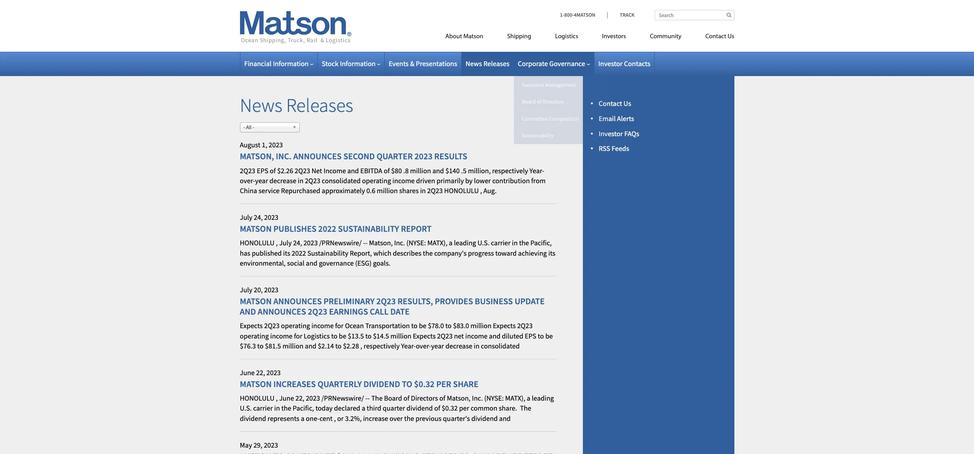 Task type: vqa. For each thing, say whether or not it's contained in the screenshot.
MATSON PUBLISHES 2022 SUSTAINABILITY REPORT link
yes



Task type: describe. For each thing, give the bounding box(es) containing it.
&
[[410, 59, 415, 68]]

respectively inside 2q23 eps of $2.26 2q23 net income and ebitda of $80 .8 million and $140 .5 million, respectively year- over-year decrease in 2q23 consolidated operating income driven primarily by lower contribution from china service repurchased approximately 0.6 million shares in 2q23 honolulu , aug.
[[493, 166, 529, 175]]

july 24, 2023 matson publishes 2022 sustainability report
[[240, 213, 432, 235]]

of left $80
[[384, 166, 390, 175]]

2 horizontal spatial be
[[546, 332, 553, 341]]

eps inside expects 2q23 operating income for ocean transportation to be $78.0 to $83.0 million expects 2q23 operating income for logistics to be $13.5 to $14.5 million expects 2q23 net income and diluted eps to be $76.3 to $81.5 million and $2.14 to $2.28 , respectively year-over-year decrease in consolidated
[[525, 332, 537, 341]]

represents
[[268, 414, 300, 424]]

2q23 eps of $2.26 2q23 net income and ebitda of $80 .8 million and $140 .5 million, respectively year- over-year decrease in 2q23 consolidated operating income driven primarily by lower contribution from china service repurchased approximately 0.6 million shares in 2q23 honolulu , aug.
[[240, 166, 546, 196]]

per
[[460, 404, 470, 414]]

$80
[[392, 166, 402, 175]]

update
[[515, 296, 545, 307]]

inc. inside honolulu , july 24, 2023 /prnewswire/ -- matson, inc. (nyse: matx), a leading u.s. carrier in the pacific, has published its 2022 sustainability report, which describes the company's progress toward achieving its environmental, social and governance (esg) goals.
[[394, 239, 405, 248]]

business
[[475, 296, 513, 307]]

0 horizontal spatial contact us link
[[599, 99, 632, 108]]

0.6 million
[[367, 186, 398, 196]]

and inside honolulu , june 22, 2023 /prnewswire/ -- the board of directors of matson, inc. (nyse: matx), a leading u.s. carrier in the pacific, today declared a third quarter dividend of $0.32 per common share.  the dividend represents a one-cent , or 3.2%, increase over the previous quarter's dividend and
[[500, 414, 511, 424]]

sustainability inside honolulu , july 24, 2023 /prnewswire/ -- matson, inc. (nyse: matx), a leading u.s. carrier in the pacific, has published its 2022 sustainability report, which describes the company's progress toward achieving its environmental, social and governance (esg) goals.
[[308, 249, 349, 258]]

$81.5
[[265, 342, 281, 351]]

increase
[[363, 414, 388, 424]]

management
[[546, 81, 576, 89]]

, inside expects 2q23 operating income for ocean transportation to be $78.0 to $83.0 million expects 2q23 operating income for logistics to be $13.5 to $14.5 million expects 2q23 net income and diluted eps to be $76.3 to $81.5 million and $2.14 to $2.28 , respectively year-over-year decrease in consolidated
[[361, 342, 363, 351]]

matx), inside honolulu , june 22, 2023 /prnewswire/ -- the board of directors of matson, inc. (nyse: matx), a leading u.s. carrier in the pacific, today declared a third quarter dividend of $0.32 per common share.  the dividend represents a one-cent , or 3.2%, increase over the previous quarter's dividend and
[[506, 394, 526, 404]]

year- inside 2q23 eps of $2.26 2q23 net income and ebitda of $80 .8 million and $140 .5 million, respectively year- over-year decrease in 2q23 consolidated operating income driven primarily by lower contribution from china service repurchased approximately 0.6 million shares in 2q23 honolulu , aug.
[[530, 166, 545, 175]]

rss feeds
[[599, 144, 630, 153]]

stock
[[322, 59, 339, 68]]

u.s. inside honolulu , june 22, 2023 /prnewswire/ -- the board of directors of matson, inc. (nyse: matx), a leading u.s. carrier in the pacific, today declared a third quarter dividend of $0.32 per common share.  the dividend represents a one-cent , or 3.2%, increase over the previous quarter's dividend and
[[240, 404, 252, 414]]

rss
[[599, 144, 611, 153]]

date
[[391, 307, 410, 318]]

corporate
[[518, 59, 548, 68]]

increases
[[274, 379, 316, 390]]

2q23 down the $78.0
[[438, 332, 453, 341]]

company's
[[435, 249, 467, 258]]

to left $81.5
[[258, 342, 264, 351]]

0 horizontal spatial contact us
[[599, 99, 632, 108]]

2023 inside june 22, 2023 matson increases quarterly dividend to $0.32 per share
[[267, 369, 281, 378]]

sustainability link
[[514, 127, 608, 144]]

transportation
[[366, 322, 410, 331]]

alerts
[[618, 114, 635, 123]]

financial information link
[[244, 59, 314, 68]]

/prnewswire/ for quarterly
[[322, 394, 364, 404]]

2q23 up diluted
[[518, 322, 533, 331]]

june inside honolulu , june 22, 2023 /prnewswire/ -- the board of directors of matson, inc. (nyse: matx), a leading u.s. carrier in the pacific, today declared a third quarter dividend of $0.32 per common share.  the dividend represents a one-cent , or 3.2%, increase over the previous quarter's dividend and
[[279, 394, 294, 404]]

july 20, 2023 matson announces preliminary 2q23 results, provides business update and announces 2q23 earnings call date
[[240, 286, 545, 318]]

0 horizontal spatial operating
[[240, 332, 269, 341]]

repurchased
[[281, 186, 321, 196]]

per
[[437, 379, 452, 390]]

about
[[446, 34, 462, 40]]

0 vertical spatial contact us link
[[694, 30, 735, 46]]

logistics inside expects 2q23 operating income for ocean transportation to be $78.0 to $83.0 million expects 2q23 operating income for logistics to be $13.5 to $14.5 million expects 2q23 net income and diluted eps to be $76.3 to $81.5 million and $2.14 to $2.28 , respectively year-over-year decrease in consolidated
[[304, 332, 330, 341]]

quarterly
[[318, 379, 362, 390]]

to left $83.0 at the bottom
[[446, 322, 452, 331]]

logistics link
[[544, 30, 591, 46]]

search image
[[727, 12, 732, 18]]

one-
[[306, 414, 320, 424]]

of down to
[[404, 394, 410, 404]]

from
[[532, 176, 546, 185]]

year- inside expects 2q23 operating income for ocean transportation to be $78.0 to $83.0 million expects 2q23 operating income for logistics to be $13.5 to $14.5 million expects 2q23 net income and diluted eps to be $76.3 to $81.5 million and $2.14 to $2.28 , respectively year-over-year decrease in consolidated
[[401, 342, 416, 351]]

net
[[454, 332, 464, 341]]

22, inside june 22, 2023 matson increases quarterly dividend to $0.32 per share
[[256, 369, 265, 378]]

report
[[401, 223, 432, 235]]

second
[[344, 151, 375, 162]]

cent
[[320, 414, 333, 424]]

directors inside honolulu , june 22, 2023 /prnewswire/ -- the board of directors of matson, inc. (nyse: matx), a leading u.s. carrier in the pacific, today declared a third quarter dividend of $0.32 per common share.  the dividend represents a one-cent , or 3.2%, increase over the previous quarter's dividend and
[[411, 394, 438, 404]]

honolulu , july 24, 2023 /prnewswire/ -- matson, inc. (nyse: matx), a leading u.s. carrier in the pacific, has published its 2022 sustainability report, which describes the company's progress toward achieving its environmental, social and governance (esg) goals.
[[240, 239, 556, 268]]

investor contacts
[[599, 59, 651, 68]]

of left $2.26
[[270, 166, 276, 175]]

over- inside expects 2q23 operating income for ocean transportation to be $78.0 to $83.0 million expects 2q23 operating income for logistics to be $13.5 to $14.5 million expects 2q23 net income and diluted eps to be $76.3 to $81.5 million and $2.14 to $2.28 , respectively year-over-year decrease in consolidated
[[416, 342, 432, 351]]

operating inside 2q23 eps of $2.26 2q23 net income and ebitda of $80 .8 million and $140 .5 million, respectively year- over-year decrease in 2q23 consolidated operating income driven primarily by lower contribution from china service repurchased approximately 0.6 million shares in 2q23 honolulu , aug.
[[362, 176, 391, 185]]

goals.
[[373, 259, 391, 268]]

july for publishes
[[240, 213, 253, 222]]

the up the achieving at the bottom of the page
[[520, 239, 529, 248]]

executive
[[522, 81, 544, 89]]

2q23 up $81.5
[[264, 322, 280, 331]]

2023 inside honolulu , june 22, 2023 /prnewswire/ -- the board of directors of matson, inc. (nyse: matx), a leading u.s. carrier in the pacific, today declared a third quarter dividend of $0.32 per common share.  the dividend represents a one-cent , or 3.2%, increase over the previous quarter's dividend and
[[306, 394, 320, 404]]

matson for matson increases quarterly dividend to $0.32 per share
[[240, 379, 272, 390]]

news releases link
[[466, 59, 510, 68]]

track link
[[608, 12, 635, 18]]

1 vertical spatial news releases
[[240, 93, 354, 117]]

matson for matson publishes 2022 sustainability report
[[240, 223, 272, 235]]

in down "driven"
[[421, 186, 426, 196]]

honolulu inside 2q23 eps of $2.26 2q23 net income and ebitda of $80 .8 million and $140 .5 million, respectively year- over-year decrease in 2q23 consolidated operating income driven primarily by lower contribution from china service repurchased approximately 0.6 million shares in 2q23 honolulu , aug.
[[445, 186, 479, 196]]

2 horizontal spatial expects
[[493, 322, 516, 331]]

of up previous on the left bottom of the page
[[435, 404, 441, 414]]

2023 inside july 20, 2023 matson announces preliminary 2q23 results, provides business update and announces 2q23 earnings call date
[[264, 286, 279, 295]]

2q23 down matson, at left
[[240, 166, 256, 175]]

to up $2.14
[[332, 332, 338, 341]]

of inside 'link'
[[537, 98, 542, 106]]

corporate governance
[[518, 59, 586, 68]]

, up represents
[[276, 394, 278, 404]]

investor for investor faqs
[[599, 129, 624, 138]]

committee composition link
[[514, 110, 608, 127]]

in inside expects 2q23 operating income for ocean transportation to be $78.0 to $83.0 million expects 2q23 operating income for logistics to be $13.5 to $14.5 million expects 2q23 net income and diluted eps to be $76.3 to $81.5 million and $2.14 to $2.28 , respectively year-over-year decrease in consolidated
[[474, 342, 480, 351]]

income up $2.14
[[312, 322, 334, 331]]

describes
[[393, 249, 422, 258]]

email alerts link
[[599, 114, 635, 123]]

4matson
[[575, 12, 596, 18]]

stock information
[[322, 59, 376, 68]]

$83.0
[[453, 322, 470, 331]]

contact us inside top menu navigation
[[706, 34, 735, 40]]

to left $2.28 on the bottom
[[336, 342, 342, 351]]

board inside board of directors 'link'
[[522, 98, 536, 106]]

2q23 up transportation
[[377, 296, 396, 307]]

0 horizontal spatial million
[[283, 342, 304, 351]]

0 horizontal spatial us
[[624, 99, 632, 108]]

corporate governance link
[[518, 59, 591, 68]]

executive management link
[[514, 77, 608, 94]]

matson image
[[240, 11, 352, 44]]

progress
[[468, 249, 494, 258]]

1 horizontal spatial expects
[[413, 332, 436, 341]]

shares
[[400, 186, 419, 196]]

$78.0
[[428, 322, 444, 331]]

to left the $78.0
[[412, 322, 418, 331]]

information for financial information
[[273, 59, 309, 68]]

income up $81.5
[[271, 332, 293, 341]]

1 horizontal spatial releases
[[484, 59, 510, 68]]

0 vertical spatial million
[[471, 322, 492, 331]]

2023 inside honolulu , july 24, 2023 /prnewswire/ -- matson, inc. (nyse: matx), a leading u.s. carrier in the pacific, has published its 2022 sustainability report, which describes the company's progress toward achieving its environmental, social and governance (esg) goals.
[[304, 239, 318, 248]]

2023 right 1,
[[269, 141, 283, 150]]

1 horizontal spatial news
[[466, 59, 482, 68]]

consolidated inside expects 2q23 operating income for ocean transportation to be $78.0 to $83.0 million expects 2q23 operating income for logistics to be $13.5 to $14.5 million expects 2q23 net income and diluted eps to be $76.3 to $81.5 million and $2.14 to $2.28 , respectively year-over-year decrease in consolidated
[[481, 342, 520, 351]]

email alerts
[[599, 114, 635, 123]]

july for announces
[[240, 286, 253, 295]]

to
[[402, 379, 413, 390]]

$140
[[446, 166, 460, 175]]

1-
[[561, 12, 565, 18]]

declared
[[334, 404, 361, 414]]

investor for investor contacts
[[599, 59, 623, 68]]

announces down 20,
[[258, 307, 306, 318]]

matson
[[464, 34, 484, 40]]

to left $14.5
[[366, 332, 372, 341]]

1 vertical spatial million
[[391, 332, 412, 341]]

publishes
[[274, 223, 317, 235]]

all
[[246, 124, 252, 131]]

matson, inc. announces second quarter 2023 results link
[[240, 151, 468, 162]]

1 horizontal spatial news releases
[[466, 59, 510, 68]]

800-
[[565, 12, 575, 18]]

matson announces preliminary 2q23 results, provides business update and announces 2q23 earnings call date link
[[240, 296, 545, 318]]

results
[[435, 151, 468, 162]]

0 horizontal spatial dividend
[[240, 414, 266, 424]]

1 horizontal spatial for
[[335, 322, 344, 331]]

1 horizontal spatial be
[[419, 322, 427, 331]]

about matson
[[446, 34, 484, 40]]

2q23 down "driven"
[[428, 186, 443, 196]]

email
[[599, 114, 616, 123]]

carrier inside honolulu , july 24, 2023 /prnewswire/ -- matson, inc. (nyse: matx), a leading u.s. carrier in the pacific, has published its 2022 sustainability report, which describes the company's progress toward achieving its environmental, social and governance (esg) goals.
[[491, 239, 511, 248]]

2023 inside july 24, 2023 matson publishes 2022 sustainability report
[[264, 213, 279, 222]]

2 horizontal spatial dividend
[[472, 414, 498, 424]]

3.2%,
[[345, 414, 362, 424]]

has
[[240, 249, 251, 258]]

community link
[[639, 30, 694, 46]]

over
[[390, 414, 403, 424]]

0 horizontal spatial expects
[[240, 322, 263, 331]]

1 horizontal spatial operating
[[281, 322, 310, 331]]

may 29, 2023
[[240, 441, 278, 450]]

1 vertical spatial the
[[520, 404, 532, 414]]

Search search field
[[655, 10, 735, 20]]

june 22, 2023 matson increases quarterly dividend to $0.32 per share
[[240, 369, 479, 390]]

and
[[240, 307, 256, 318]]

2q23 down net
[[305, 176, 321, 185]]

2023 up .8 million
[[415, 151, 433, 162]]

year inside expects 2q23 operating income for ocean transportation to be $78.0 to $83.0 million expects 2q23 operating income for logistics to be $13.5 to $14.5 million expects 2q23 net income and diluted eps to be $76.3 to $81.5 million and $2.14 to $2.28 , respectively year-over-year decrease in consolidated
[[432, 342, 444, 351]]

2q23 left earnings
[[308, 307, 328, 318]]

22, inside honolulu , june 22, 2023 /prnewswire/ -- the board of directors of matson, inc. (nyse: matx), a leading u.s. carrier in the pacific, today declared a third quarter dividend of $0.32 per common share.  the dividend represents a one-cent , or 3.2%, increase over the previous quarter's dividend and
[[296, 394, 305, 404]]

provides
[[435, 296, 473, 307]]

us inside top menu navigation
[[728, 34, 735, 40]]

honolulu for matson increases quarterly dividend to $0.32 per share
[[240, 394, 275, 404]]

social
[[287, 259, 305, 268]]

to right diluted
[[538, 332, 544, 341]]

income
[[324, 166, 346, 175]]

$2.28
[[343, 342, 359, 351]]

0 horizontal spatial be
[[339, 332, 347, 341]]

1 vertical spatial for
[[294, 332, 303, 341]]

investors link
[[591, 30, 639, 46]]

top menu navigation
[[410, 30, 735, 46]]

/prnewswire/ for 2022
[[319, 239, 362, 248]]

consolidated inside 2q23 eps of $2.26 2q23 net income and ebitda of $80 .8 million and $140 .5 million, respectively year- over-year decrease in 2q23 consolidated operating income driven primarily by lower contribution from china service repurchased approximately 0.6 million shares in 2q23 honolulu , aug.
[[322, 176, 361, 185]]

in up repurchased
[[298, 176, 304, 185]]

, inside honolulu , july 24, 2023 /prnewswire/ -- matson, inc. (nyse: matx), a leading u.s. carrier in the pacific, has published its 2022 sustainability report, which describes the company's progress toward achieving its environmental, social and governance (esg) goals.
[[276, 239, 278, 248]]

inc. inside honolulu , june 22, 2023 /prnewswire/ -- the board of directors of matson, inc. (nyse: matx), a leading u.s. carrier in the pacific, today declared a third quarter dividend of $0.32 per common share.  the dividend represents a one-cent , or 3.2%, increase over the previous quarter's dividend and
[[472, 394, 483, 404]]

committee composition
[[522, 115, 579, 122]]



Task type: locate. For each thing, give the bounding box(es) containing it.
2023 right 20,
[[264, 286, 279, 295]]

1 vertical spatial u.s.
[[240, 404, 252, 414]]

1-800-4matson
[[561, 12, 596, 18]]

feeds
[[612, 144, 630, 153]]

1 horizontal spatial consolidated
[[481, 342, 520, 351]]

leading inside honolulu , july 24, 2023 /prnewswire/ -- matson, inc. (nyse: matx), a leading u.s. carrier in the pacific, has published its 2022 sustainability report, which describes the company's progress toward achieving its environmental, social and governance (esg) goals.
[[454, 239, 477, 248]]

faqs
[[625, 129, 640, 138]]

releases
[[484, 59, 510, 68], [286, 93, 354, 117]]

0 vertical spatial year-
[[530, 166, 545, 175]]

be left the $78.0
[[419, 322, 427, 331]]

1,
[[262, 141, 267, 150]]

news up - all - link
[[240, 93, 283, 117]]

governance
[[319, 259, 354, 268]]

year- down transportation
[[401, 342, 416, 351]]

0 horizontal spatial 24,
[[254, 213, 263, 222]]

logistics down 800-
[[556, 34, 579, 40]]

matson, inside honolulu , june 22, 2023 /prnewswire/ -- the board of directors of matson, inc. (nyse: matx), a leading u.s. carrier in the pacific, today declared a third quarter dividend of $0.32 per common share.  the dividend represents a one-cent , or 3.2%, increase over the previous quarter's dividend and
[[447, 394, 471, 404]]

0 horizontal spatial inc.
[[394, 239, 405, 248]]

decrease down net
[[446, 342, 473, 351]]

contact us link down search icon
[[694, 30, 735, 46]]

2023 right the 29, on the left
[[264, 441, 278, 450]]

0 horizontal spatial leading
[[454, 239, 477, 248]]

shipping
[[508, 34, 532, 40]]

2q23 left net
[[295, 166, 310, 175]]

0 horizontal spatial board
[[384, 394, 402, 404]]

aug.
[[484, 186, 497, 196]]

0 horizontal spatial sustainability
[[308, 249, 349, 258]]

1 vertical spatial contact us
[[599, 99, 632, 108]]

$0.32
[[414, 379, 435, 390], [442, 404, 458, 414]]

or
[[338, 414, 344, 424]]

2023 up increases
[[267, 369, 281, 378]]

1 vertical spatial inc.
[[472, 394, 483, 404]]

1 vertical spatial contact
[[599, 99, 623, 108]]

0 vertical spatial board
[[522, 98, 536, 106]]

respectively down $14.5
[[364, 342, 400, 351]]

pacific, up one-
[[293, 404, 314, 414]]

2023 up today
[[306, 394, 320, 404]]

respectively up contribution
[[493, 166, 529, 175]]

logistics inside the "logistics" link
[[556, 34, 579, 40]]

0 vertical spatial eps
[[257, 166, 269, 175]]

events
[[389, 59, 409, 68]]

1 vertical spatial board
[[384, 394, 402, 404]]

0 vertical spatial sustainability
[[522, 132, 554, 139]]

1 horizontal spatial logistics
[[556, 34, 579, 40]]

contact inside top menu navigation
[[706, 34, 727, 40]]

1 horizontal spatial $0.32
[[442, 404, 458, 414]]

0 vertical spatial $0.32
[[414, 379, 435, 390]]

matson, inside honolulu , july 24, 2023 /prnewswire/ -- matson, inc. (nyse: matx), a leading u.s. carrier in the pacific, has published its 2022 sustainability report, which describes the company's progress toward achieving its environmental, social and governance (esg) goals.
[[369, 239, 393, 248]]

1 vertical spatial carrier
[[253, 404, 273, 414]]

contacts
[[625, 59, 651, 68]]

june down increases
[[279, 394, 294, 404]]

2023 down 'publishes'
[[304, 239, 318, 248]]

2022 up social
[[292, 249, 306, 258]]

matx),
[[428, 239, 448, 248], [506, 394, 526, 404]]

24, down 'publishes'
[[293, 239, 302, 248]]

(esg)
[[355, 259, 372, 268]]

2 matson from the top
[[240, 296, 272, 307]]

1 horizontal spatial million
[[391, 332, 412, 341]]

20,
[[254, 286, 263, 295]]

1 information from the left
[[273, 59, 309, 68]]

1 horizontal spatial information
[[340, 59, 376, 68]]

carrier inside honolulu , june 22, 2023 /prnewswire/ -- the board of directors of matson, inc. (nyse: matx), a leading u.s. carrier in the pacific, today declared a third quarter dividend of $0.32 per common share.  the dividend represents a one-cent , or 3.2%, increase over the previous quarter's dividend and
[[253, 404, 273, 414]]

0 vertical spatial releases
[[484, 59, 510, 68]]

dividend up previous on the left bottom of the page
[[407, 404, 433, 414]]

sustainability
[[522, 132, 554, 139], [308, 249, 349, 258]]

dividend down common
[[472, 414, 498, 424]]

information right stock
[[340, 59, 376, 68]]

leading
[[454, 239, 477, 248], [532, 394, 554, 404]]

us up alerts
[[624, 99, 632, 108]]

contact up email
[[599, 99, 623, 108]]

(nyse: inside honolulu , july 24, 2023 /prnewswire/ -- matson, inc. (nyse: matx), a leading u.s. carrier in the pacific, has published its 2022 sustainability report, which describes the company's progress toward achieving its environmental, social and governance (esg) goals.
[[407, 239, 426, 248]]

over-
[[240, 176, 255, 185], [416, 342, 432, 351]]

1 vertical spatial matson,
[[447, 394, 471, 404]]

announces up net
[[294, 151, 342, 162]]

1 horizontal spatial over-
[[416, 342, 432, 351]]

22,
[[256, 369, 265, 378], [296, 394, 305, 404]]

be right diluted
[[546, 332, 553, 341]]

expects down and
[[240, 322, 263, 331]]

1 horizontal spatial dividend
[[407, 404, 433, 414]]

decrease inside expects 2q23 operating income for ocean transportation to be $78.0 to $83.0 million expects 2q23 operating income for logistics to be $13.5 to $14.5 million expects 2q23 net income and diluted eps to be $76.3 to $81.5 million and $2.14 to $2.28 , respectively year-over-year decrease in consolidated
[[446, 342, 473, 351]]

honolulu inside honolulu , july 24, 2023 /prnewswire/ -- matson, inc. (nyse: matx), a leading u.s. carrier in the pacific, has published its 2022 sustainability report, which describes the company's progress toward achieving its environmental, social and governance (esg) goals.
[[240, 239, 275, 248]]

matson inside july 20, 2023 matson announces preliminary 2q23 results, provides business update and announces 2q23 earnings call date
[[240, 296, 272, 307]]

operating down ebitda
[[362, 176, 391, 185]]

1 vertical spatial over-
[[416, 342, 432, 351]]

0 vertical spatial inc.
[[394, 239, 405, 248]]

matson left increases
[[240, 379, 272, 390]]

its right the achieving at the bottom of the page
[[549, 249, 556, 258]]

matson
[[240, 223, 272, 235], [240, 296, 272, 307], [240, 379, 272, 390]]

0 vertical spatial over-
[[240, 176, 255, 185]]

0 vertical spatial contact
[[706, 34, 727, 40]]

expects up diluted
[[493, 322, 516, 331]]

0 horizontal spatial matson,
[[369, 239, 393, 248]]

1 vertical spatial logistics
[[304, 332, 330, 341]]

board up quarter
[[384, 394, 402, 404]]

share
[[453, 379, 479, 390]]

0 vertical spatial /prnewswire/
[[319, 239, 362, 248]]

in up represents
[[274, 404, 280, 414]]

of down per
[[440, 394, 446, 404]]

of
[[537, 98, 542, 106], [270, 166, 276, 175], [384, 166, 390, 175], [404, 394, 410, 404], [440, 394, 446, 404], [435, 404, 441, 414]]

decrease inside 2q23 eps of $2.26 2q23 net income and ebitda of $80 .8 million and $140 .5 million, respectively year- over-year decrease in 2q23 consolidated operating income driven primarily by lower contribution from china service repurchased approximately 0.6 million shares in 2q23 honolulu , aug.
[[270, 176, 297, 185]]

$0.32 inside june 22, 2023 matson increases quarterly dividend to $0.32 per share
[[414, 379, 435, 390]]

over- inside 2q23 eps of $2.26 2q23 net income and ebitda of $80 .8 million and $140 .5 million, respectively year- over-year decrease in 2q23 consolidated operating income driven primarily by lower contribution from china service repurchased approximately 0.6 million shares in 2q23 honolulu , aug.
[[240, 176, 255, 185]]

call
[[370, 307, 389, 318]]

1 vertical spatial news
[[240, 93, 283, 117]]

year- up "from"
[[530, 166, 545, 175]]

0 vertical spatial matx),
[[428, 239, 448, 248]]

1 horizontal spatial its
[[549, 249, 556, 258]]

1 horizontal spatial pacific,
[[531, 239, 552, 248]]

0 horizontal spatial logistics
[[304, 332, 330, 341]]

carrier up represents
[[253, 404, 273, 414]]

0 vertical spatial year
[[255, 176, 268, 185]]

committee
[[522, 115, 548, 122]]

$76.3
[[240, 342, 256, 351]]

board inside honolulu , june 22, 2023 /prnewswire/ -- the board of directors of matson, inc. (nyse: matx), a leading u.s. carrier in the pacific, today declared a third quarter dividend of $0.32 per common share.  the dividend represents a one-cent , or 3.2%, increase over the previous quarter's dividend and
[[384, 394, 402, 404]]

0 horizontal spatial eps
[[257, 166, 269, 175]]

inc.
[[276, 151, 292, 162]]

eps down matson, at left
[[257, 166, 269, 175]]

$0.32 inside honolulu , june 22, 2023 /prnewswire/ -- the board of directors of matson, inc. (nyse: matx), a leading u.s. carrier in the pacific, today declared a third quarter dividend of $0.32 per common share.  the dividend represents a one-cent , or 3.2%, increase over the previous quarter's dividend and
[[442, 404, 458, 414]]

matson inside june 22, 2023 matson increases quarterly dividend to $0.32 per share
[[240, 379, 272, 390]]

$14.5
[[373, 332, 389, 341]]

0 horizontal spatial 22,
[[256, 369, 265, 378]]

directors inside 'link'
[[543, 98, 564, 106]]

income up shares
[[393, 176, 415, 185]]

- all - link
[[240, 122, 300, 132]]

0 horizontal spatial its
[[283, 249, 291, 258]]

common
[[471, 404, 498, 414]]

presentations
[[416, 59, 458, 68]]

directors up the "committee composition"
[[543, 98, 564, 106]]

us
[[728, 34, 735, 40], [624, 99, 632, 108]]

us down search icon
[[728, 34, 735, 40]]

investor contacts link
[[599, 59, 651, 68]]

inc. up describes
[[394, 239, 405, 248]]

leading inside honolulu , june 22, 2023 /prnewswire/ -- the board of directors of matson, inc. (nyse: matx), a leading u.s. carrier in the pacific, today declared a third quarter dividend of $0.32 per common share.  the dividend represents a one-cent , or 3.2%, increase over the previous quarter's dividend and
[[532, 394, 554, 404]]

2 vertical spatial matson
[[240, 379, 272, 390]]

0 vertical spatial (nyse:
[[407, 239, 426, 248]]

honolulu up published
[[240, 239, 275, 248]]

1 horizontal spatial directors
[[543, 98, 564, 106]]

1 vertical spatial consolidated
[[481, 342, 520, 351]]

the
[[520, 239, 529, 248], [423, 249, 433, 258], [282, 404, 292, 414], [405, 414, 415, 424]]

3 matson from the top
[[240, 379, 272, 390]]

0 vertical spatial news releases
[[466, 59, 510, 68]]

in
[[298, 176, 304, 185], [421, 186, 426, 196], [512, 239, 518, 248], [474, 342, 480, 351], [274, 404, 280, 414]]

announces inside august 1, 2023 matson, inc. announces second quarter 2023 results
[[294, 151, 342, 162]]

in inside honolulu , june 22, 2023 /prnewswire/ -- the board of directors of matson, inc. (nyse: matx), a leading u.s. carrier in the pacific, today declared a third quarter dividend of $0.32 per common share.  the dividend represents a one-cent , or 3.2%, increase over the previous quarter's dividend and
[[274, 404, 280, 414]]

1 vertical spatial /prnewswire/
[[322, 394, 364, 404]]

in inside honolulu , july 24, 2023 /prnewswire/ -- matson, inc. (nyse: matx), a leading u.s. carrier in the pacific, has published its 2022 sustainability report, which describes the company's progress toward achieving its environmental, social and governance (esg) goals.
[[512, 239, 518, 248]]

2022 inside july 24, 2023 matson publishes 2022 sustainability report
[[319, 223, 337, 235]]

sustainability down committee
[[522, 132, 554, 139]]

0 vertical spatial for
[[335, 322, 344, 331]]

0 horizontal spatial 2022
[[292, 249, 306, 258]]

1 horizontal spatial us
[[728, 34, 735, 40]]

by
[[466, 176, 473, 185]]

1 horizontal spatial 22,
[[296, 394, 305, 404]]

events & presentations link
[[389, 59, 458, 68]]

1 horizontal spatial 2022
[[319, 223, 337, 235]]

matson inside july 24, 2023 matson publishes 2022 sustainability report
[[240, 223, 272, 235]]

previous
[[416, 414, 442, 424]]

.5 million,
[[462, 166, 491, 175]]

, left aug.
[[481, 186, 482, 196]]

.8 million
[[404, 166, 431, 175]]

None search field
[[655, 10, 735, 20]]

the right over
[[405, 414, 415, 424]]

0 horizontal spatial news releases
[[240, 93, 354, 117]]

matx), inside honolulu , july 24, 2023 /prnewswire/ -- matson, inc. (nyse: matx), a leading u.s. carrier in the pacific, has published its 2022 sustainability report, which describes the company's progress toward achieving its environmental, social and governance (esg) goals.
[[428, 239, 448, 248]]

eps
[[257, 166, 269, 175], [525, 332, 537, 341]]

, up published
[[276, 239, 278, 248]]

matson up has
[[240, 223, 272, 235]]

2 vertical spatial july
[[240, 286, 253, 295]]

0 horizontal spatial matx),
[[428, 239, 448, 248]]

u.s. inside honolulu , july 24, 2023 /prnewswire/ -- matson, inc. (nyse: matx), a leading u.s. carrier in the pacific, has published its 2022 sustainability report, which describes the company's progress toward achieving its environmental, social and governance (esg) goals.
[[478, 239, 490, 248]]

information for stock information
[[340, 59, 376, 68]]

0 vertical spatial matson,
[[369, 239, 393, 248]]

be up $2.28 on the bottom
[[339, 332, 347, 341]]

22, down $81.5
[[256, 369, 265, 378]]

1 vertical spatial decrease
[[446, 342, 473, 351]]

the right describes
[[423, 249, 433, 258]]

dividend up the 29, on the left
[[240, 414, 266, 424]]

0 vertical spatial contact us
[[706, 34, 735, 40]]

24, down china
[[254, 213, 263, 222]]

eps inside 2q23 eps of $2.26 2q23 net income and ebitda of $80 .8 million and $140 .5 million, respectively year- over-year decrease in 2q23 consolidated operating income driven primarily by lower contribution from china service repurchased approximately 0.6 million shares in 2q23 honolulu , aug.
[[257, 166, 269, 175]]

community
[[651, 34, 682, 40]]

information right financial
[[273, 59, 309, 68]]

0 horizontal spatial for
[[294, 332, 303, 341]]

news down matson
[[466, 59, 482, 68]]

/prnewswire/ inside honolulu , june 22, 2023 /prnewswire/ -- the board of directors of matson, inc. (nyse: matx), a leading u.s. carrier in the pacific, today declared a third quarter dividend of $0.32 per common share.  the dividend represents a one-cent , or 3.2%, increase over the previous quarter's dividend and
[[322, 394, 364, 404]]

2 vertical spatial honolulu
[[240, 394, 275, 404]]

july inside july 24, 2023 matson publishes 2022 sustainability report
[[240, 213, 253, 222]]

, right $2.28 on the bottom
[[361, 342, 363, 351]]

0 vertical spatial leading
[[454, 239, 477, 248]]

a inside honolulu , july 24, 2023 /prnewswire/ -- matson, inc. (nyse: matx), a leading u.s. carrier in the pacific, has published its 2022 sustainability report, which describes the company's progress toward achieving its environmental, social and governance (esg) goals.
[[449, 239, 453, 248]]

respectively inside expects 2q23 operating income for ocean transportation to be $78.0 to $83.0 million expects 2q23 operating income for logistics to be $13.5 to $14.5 million expects 2q23 net income and diluted eps to be $76.3 to $81.5 million and $2.14 to $2.28 , respectively year-over-year decrease in consolidated
[[364, 342, 400, 351]]

24, inside july 24, 2023 matson publishes 2022 sustainability report
[[254, 213, 263, 222]]

dividend
[[407, 404, 433, 414], [240, 414, 266, 424], [472, 414, 498, 424]]

board of directors
[[522, 98, 564, 106]]

0 horizontal spatial consolidated
[[322, 176, 361, 185]]

1 vertical spatial sustainability
[[308, 249, 349, 258]]

investors
[[603, 34, 627, 40]]

announces down social
[[274, 296, 322, 307]]

board
[[522, 98, 536, 106], [384, 394, 402, 404]]

driven
[[416, 176, 436, 185]]

achieving
[[519, 249, 547, 258]]

1 vertical spatial us
[[624, 99, 632, 108]]

0 horizontal spatial year-
[[401, 342, 416, 351]]

1 vertical spatial june
[[279, 394, 294, 404]]

(nyse: up describes
[[407, 239, 426, 248]]

22, down increases
[[296, 394, 305, 404]]

honolulu down by
[[445, 186, 479, 196]]

1 vertical spatial releases
[[286, 93, 354, 117]]

investor up rss feeds link in the top right of the page
[[599, 129, 624, 138]]

2022 inside honolulu , july 24, 2023 /prnewswire/ -- matson, inc. (nyse: matx), a leading u.s. carrier in the pacific, has published its 2022 sustainability report, which describes the company's progress toward achieving its environmental, social and governance (esg) goals.
[[292, 249, 306, 258]]

,
[[481, 186, 482, 196], [276, 239, 278, 248], [361, 342, 363, 351], [276, 394, 278, 404], [334, 414, 336, 424]]

contact us
[[706, 34, 735, 40], [599, 99, 632, 108]]

sustainability
[[338, 223, 399, 235]]

pacific, inside honolulu , june 22, 2023 /prnewswire/ -- the board of directors of matson, inc. (nyse: matx), a leading u.s. carrier in the pacific, today declared a third quarter dividend of $0.32 per common share.  the dividend represents a one-cent , or 3.2%, increase over the previous quarter's dividend and
[[293, 404, 314, 414]]

may
[[240, 441, 252, 450]]

july inside honolulu , july 24, 2023 /prnewswire/ -- matson, inc. (nyse: matx), a leading u.s. carrier in the pacific, has published its 2022 sustainability report, which describes the company's progress toward achieving its environmental, social and governance (esg) goals.
[[279, 239, 292, 248]]

news releases
[[466, 59, 510, 68], [240, 93, 354, 117]]

0 vertical spatial carrier
[[491, 239, 511, 248]]

rss feeds link
[[599, 144, 630, 153]]

/prnewswire/ inside honolulu , july 24, 2023 /prnewswire/ -- matson, inc. (nyse: matx), a leading u.s. carrier in the pacific, has published its 2022 sustainability report, which describes the company's progress toward achieving its environmental, social and governance (esg) goals.
[[319, 239, 362, 248]]

0 vertical spatial decrease
[[270, 176, 297, 185]]

0 vertical spatial directors
[[543, 98, 564, 106]]

income inside 2q23 eps of $2.26 2q23 net income and ebitda of $80 .8 million and $140 .5 million, respectively year- over-year decrease in 2q23 consolidated operating income driven primarily by lower contribution from china service repurchased approximately 0.6 million shares in 2q23 honolulu , aug.
[[393, 176, 415, 185]]

income right net
[[466, 332, 488, 341]]

which
[[374, 249, 392, 258]]

stock information link
[[322, 59, 381, 68]]

1 its from the left
[[283, 249, 291, 258]]

financial
[[244, 59, 272, 68]]

published
[[252, 249, 282, 258]]

2022
[[319, 223, 337, 235], [292, 249, 306, 258]]

carrier up toward
[[491, 239, 511, 248]]

$0.32 up the quarter's
[[442, 404, 458, 414]]

1 vertical spatial year-
[[401, 342, 416, 351]]

, left the or on the left bottom of page
[[334, 414, 336, 424]]

1 horizontal spatial contact us link
[[694, 30, 735, 46]]

1 horizontal spatial leading
[[532, 394, 554, 404]]

1 horizontal spatial (nyse:
[[485, 394, 504, 404]]

1 vertical spatial respectively
[[364, 342, 400, 351]]

1 horizontal spatial year
[[432, 342, 444, 351]]

matson down 20,
[[240, 296, 272, 307]]

its up social
[[283, 249, 291, 258]]

pacific, inside honolulu , july 24, 2023 /prnewswire/ -- matson, inc. (nyse: matx), a leading u.s. carrier in the pacific, has published its 2022 sustainability report, which describes the company's progress toward achieving its environmental, social and governance (esg) goals.
[[531, 239, 552, 248]]

(nyse: inside honolulu , june 22, 2023 /prnewswire/ -- the board of directors of matson, inc. (nyse: matx), a leading u.s. carrier in the pacific, today declared a third quarter dividend of $0.32 per common share.  the dividend represents a one-cent , or 3.2%, increase over the previous quarter's dividend and
[[485, 394, 504, 404]]

board down "executive"
[[522, 98, 536, 106]]

year down the $78.0
[[432, 342, 444, 351]]

contact down search search field
[[706, 34, 727, 40]]

preliminary
[[324, 296, 375, 307]]

composition
[[549, 115, 579, 122]]

board of directors link
[[514, 94, 608, 110]]

net
[[312, 166, 322, 175]]

events & presentations
[[389, 59, 458, 68]]

honolulu inside honolulu , june 22, 2023 /prnewswire/ -- the board of directors of matson, inc. (nyse: matx), a leading u.s. carrier in the pacific, today declared a third quarter dividend of $0.32 per common share.  the dividend represents a one-cent , or 3.2%, increase over the previous quarter's dividend and
[[240, 394, 275, 404]]

contact us up email alerts link at the top right of page
[[599, 99, 632, 108]]

contact
[[706, 34, 727, 40], [599, 99, 623, 108]]

/prnewswire/ up declared
[[322, 394, 364, 404]]

and inside honolulu , july 24, 2023 /prnewswire/ -- matson, inc. (nyse: matx), a leading u.s. carrier in the pacific, has published its 2022 sustainability report, which describes the company's progress toward achieving its environmental, social and governance (esg) goals.
[[306, 259, 318, 268]]

24, inside honolulu , july 24, 2023 /prnewswire/ -- matson, inc. (nyse: matx), a leading u.s. carrier in the pacific, has published its 2022 sustainability report, which describes the company's progress toward achieving its environmental, social and governance (esg) goals.
[[293, 239, 302, 248]]

june down $76.3
[[240, 369, 255, 378]]

1 horizontal spatial year-
[[530, 166, 545, 175]]

sustainability up the 'governance'
[[308, 249, 349, 258]]

diluted
[[502, 332, 524, 341]]

contact us down search icon
[[706, 34, 735, 40]]

year up service
[[255, 176, 268, 185]]

news releases up - all - link
[[240, 93, 354, 117]]

matson for matson announces preliminary 2q23 results, provides business update and announces 2q23 earnings call date
[[240, 296, 272, 307]]

1 vertical spatial matx),
[[506, 394, 526, 404]]

0 horizontal spatial year
[[255, 176, 268, 185]]

in up share
[[474, 342, 480, 351]]

july inside july 20, 2023 matson announces preliminary 2q23 results, provides business update and announces 2q23 earnings call date
[[240, 286, 253, 295]]

honolulu , june 22, 2023 /prnewswire/ -- the board of directors of matson, inc. (nyse: matx), a leading u.s. carrier in the pacific, today declared a third quarter dividend of $0.32 per common share.  the dividend represents a one-cent , or 3.2%, increase over the previous quarter's dividend and
[[240, 394, 554, 424]]

2 information from the left
[[340, 59, 376, 68]]

pacific, up the achieving at the bottom of the page
[[531, 239, 552, 248]]

decrease
[[270, 176, 297, 185], [446, 342, 473, 351]]

the up represents
[[282, 404, 292, 414]]

1 horizontal spatial eps
[[525, 332, 537, 341]]

shipping link
[[496, 30, 544, 46]]

/prnewswire/
[[319, 239, 362, 248], [322, 394, 364, 404]]

contact us link up email alerts link at the top right of page
[[599, 99, 632, 108]]

june inside june 22, 2023 matson increases quarterly dividend to $0.32 per share
[[240, 369, 255, 378]]

1 horizontal spatial carrier
[[491, 239, 511, 248]]

0 vertical spatial 24,
[[254, 213, 263, 222]]

primarily
[[437, 176, 464, 185]]

, inside 2q23 eps of $2.26 2q23 net income and ebitda of $80 .8 million and $140 .5 million, respectively year- over-year decrease in 2q23 consolidated operating income driven primarily by lower contribution from china service repurchased approximately 0.6 million shares in 2q23 honolulu , aug.
[[481, 186, 482, 196]]

2 its from the left
[[549, 249, 556, 258]]

investor faqs
[[599, 129, 640, 138]]

lower
[[474, 176, 491, 185]]

matson, up which at the left
[[369, 239, 393, 248]]

0 horizontal spatial releases
[[286, 93, 354, 117]]

honolulu
[[445, 186, 479, 196], [240, 239, 275, 248], [240, 394, 275, 404]]

0 vertical spatial matson
[[240, 223, 272, 235]]

0 horizontal spatial over-
[[240, 176, 255, 185]]

1 vertical spatial honolulu
[[240, 239, 275, 248]]

expects
[[240, 322, 263, 331], [493, 322, 516, 331], [413, 332, 436, 341]]

1 matson from the top
[[240, 223, 272, 235]]

0 vertical spatial u.s.
[[478, 239, 490, 248]]

operating up $76.3
[[240, 332, 269, 341]]

year inside 2q23 eps of $2.26 2q23 net income and ebitda of $80 .8 million and $140 .5 million, respectively year- over-year decrease in 2q23 consolidated operating income driven primarily by lower contribution from china service repurchased approximately 0.6 million shares in 2q23 honolulu , aug.
[[255, 176, 268, 185]]

ebitda
[[361, 166, 383, 175]]

environmental,
[[240, 259, 286, 268]]

1 horizontal spatial inc.
[[472, 394, 483, 404]]

inc.
[[394, 239, 405, 248], [472, 394, 483, 404]]

0 horizontal spatial the
[[372, 394, 383, 404]]

report,
[[350, 249, 372, 258]]

honolulu for matson publishes 2022 sustainability report
[[240, 239, 275, 248]]

u.s. up may
[[240, 404, 252, 414]]



